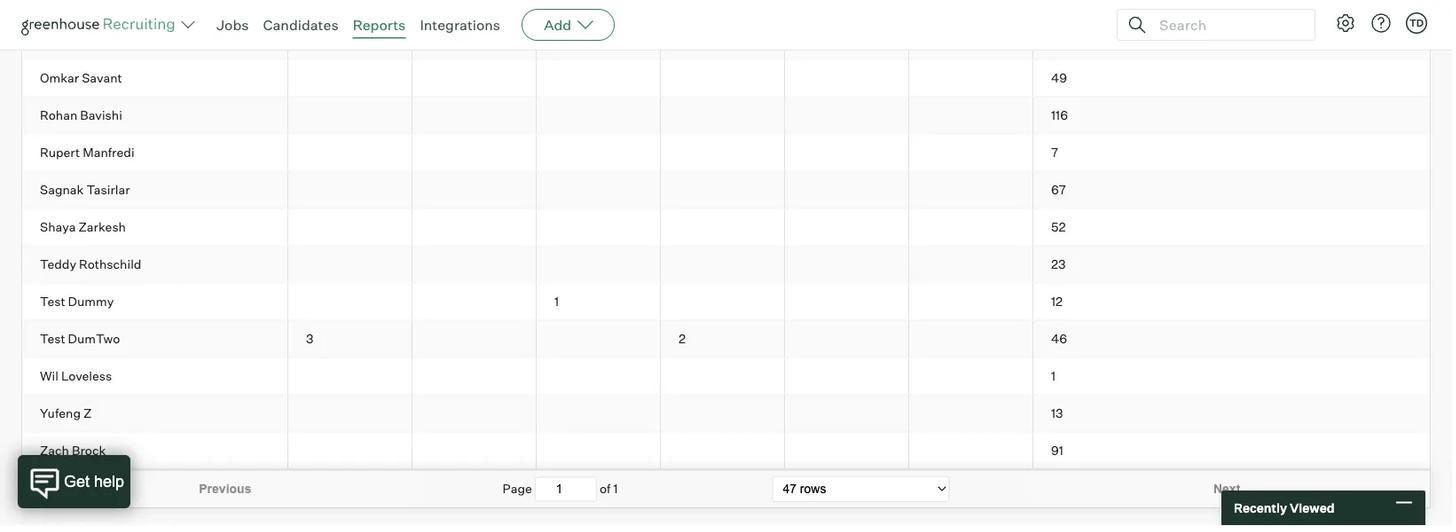 Task type: describe. For each thing, give the bounding box(es) containing it.
meg adams row
[[22, 23, 1430, 59]]

row for row group containing test dummy
[[22, 284, 1430, 320]]

page
[[503, 481, 532, 496]]

rothschild
[[79, 257, 141, 272]]

next
[[1214, 482, 1240, 496]]

Search text field
[[1155, 12, 1299, 38]]

configure image
[[1335, 12, 1356, 34]]

omkar savant
[[40, 70, 122, 86]]

49
[[1051, 70, 1067, 86]]

brock
[[72, 443, 106, 458]]

row for row group containing zach brock
[[22, 433, 1430, 469]]

sagnak tasirlar
[[40, 182, 130, 198]]

row group containing omkar savant
[[22, 60, 1430, 97]]

rohan
[[40, 107, 77, 123]]

greenhouse recruiting image
[[21, 14, 181, 35]]

meg adams row group
[[22, 23, 1430, 60]]

of 1
[[600, 481, 618, 496]]

row for row group containing test dumtwo
[[22, 321, 1430, 357]]

12
[[1051, 294, 1063, 309]]

dummy
[[68, 294, 114, 309]]

bavishi
[[80, 107, 122, 123]]

meg
[[40, 33, 66, 48]]

2 horizontal spatial 1
[[1051, 368, 1056, 384]]

2
[[679, 331, 686, 347]]

shaya
[[40, 219, 76, 235]]

row for row group containing wil loveless
[[22, 358, 1430, 394]]

recently
[[1234, 500, 1287, 516]]

next button
[[1027, 473, 1427, 505]]

recently viewed
[[1234, 500, 1335, 516]]

previous
[[199, 482, 251, 496]]

row group containing teddy rothschild
[[22, 246, 1430, 284]]

savant
[[82, 70, 122, 86]]

yufeng
[[40, 406, 81, 421]]

row for row group containing omkar savant
[[22, 60, 1430, 96]]

row for row group containing rohan bavishi
[[22, 97, 1430, 134]]

test dumtwo
[[40, 331, 120, 347]]

zach brock
[[40, 443, 106, 458]]

shaya zarkesh
[[40, 219, 126, 235]]

46
[[1051, 331, 1067, 347]]

116
[[1051, 107, 1068, 123]]

test dummy
[[40, 294, 114, 309]]

row group containing rupert manfredi
[[22, 135, 1430, 172]]

52
[[1051, 219, 1066, 235]]

previous button
[[25, 473, 426, 505]]

yufeng z
[[40, 406, 92, 421]]

1 row group from the top
[[22, 0, 1430, 23]]

integrations link
[[420, 16, 500, 34]]

teddy rothschild
[[40, 257, 141, 272]]

dumtwo
[[68, 331, 120, 347]]

manfredi
[[83, 145, 134, 160]]

candidates
[[263, 16, 339, 34]]

of
[[600, 481, 611, 496]]

2 vertical spatial 1
[[613, 481, 618, 496]]

row for row group containing sagnak tasirlar
[[22, 172, 1430, 208]]



Task type: locate. For each thing, give the bounding box(es) containing it.
loveless
[[61, 368, 112, 384]]

23
[[1051, 257, 1066, 272]]

12 row from the top
[[22, 433, 1430, 469]]

row containing zach brock
[[22, 433, 1430, 469]]

1 row from the top
[[22, 0, 1430, 22]]

row containing wil loveless
[[22, 358, 1430, 394]]

0 vertical spatial 1
[[554, 294, 559, 309]]

row group containing test dumtwo
[[22, 321, 1430, 358]]

row containing test dummy
[[22, 284, 1430, 320]]

1 vertical spatial 1
[[1051, 368, 1056, 384]]

67
[[1051, 182, 1066, 198]]

1
[[554, 294, 559, 309], [1051, 368, 1056, 384], [613, 481, 618, 496]]

row group
[[22, 0, 1430, 23], [22, 60, 1430, 97], [22, 97, 1430, 135], [22, 135, 1430, 172], [22, 172, 1430, 209], [22, 209, 1430, 246], [22, 246, 1430, 284], [22, 284, 1430, 321], [22, 321, 1430, 358], [22, 358, 1430, 395], [22, 395, 1430, 433], [22, 433, 1430, 469]]

row containing teddy rothschild
[[22, 246, 1430, 283]]

7 row from the top
[[22, 246, 1430, 283]]

row group containing zach brock
[[22, 433, 1430, 469]]

8 row from the top
[[22, 284, 1430, 320]]

candidates link
[[263, 16, 339, 34]]

row containing sagnak tasirlar
[[22, 172, 1430, 208]]

row for row group containing rupert manfredi
[[22, 135, 1430, 171]]

10 row group from the top
[[22, 358, 1430, 395]]

rupert
[[40, 145, 80, 160]]

9 row group from the top
[[22, 321, 1430, 358]]

zach
[[40, 443, 69, 458]]

row for row group containing shaya zarkesh
[[22, 209, 1430, 245]]

2 row group from the top
[[22, 60, 1430, 97]]

adams
[[68, 33, 109, 48]]

row for row group containing yufeng z
[[22, 395, 1430, 432]]

z
[[83, 406, 92, 421]]

row containing test dumtwo
[[22, 321, 1430, 357]]

row for 12th row group from the bottom of the page
[[22, 0, 1430, 22]]

11 row from the top
[[22, 395, 1430, 432]]

7 row group from the top
[[22, 246, 1430, 284]]

5 row from the top
[[22, 172, 1430, 208]]

4 row group from the top
[[22, 135, 1430, 172]]

5 row group from the top
[[22, 172, 1430, 209]]

1 vertical spatial test
[[40, 331, 65, 347]]

add button
[[522, 9, 615, 41]]

row containing yufeng z
[[22, 395, 1430, 432]]

row
[[22, 0, 1430, 22], [22, 60, 1430, 96], [22, 97, 1430, 134], [22, 135, 1430, 171], [22, 172, 1430, 208], [22, 209, 1430, 245], [22, 246, 1430, 283], [22, 284, 1430, 320], [22, 321, 1430, 357], [22, 358, 1430, 394], [22, 395, 1430, 432], [22, 433, 1430, 469]]

jobs
[[216, 16, 249, 34]]

row group containing sagnak tasirlar
[[22, 172, 1430, 209]]

wil
[[40, 368, 58, 384]]

zarkesh
[[78, 219, 126, 235]]

8 row group from the top
[[22, 284, 1430, 321]]

11 row group from the top
[[22, 395, 1430, 433]]

3 row group from the top
[[22, 97, 1430, 135]]

2 test from the top
[[40, 331, 65, 347]]

1 test from the top
[[40, 294, 65, 309]]

td button
[[1403, 9, 1431, 37]]

3
[[306, 331, 314, 347]]

row containing shaya zarkesh
[[22, 209, 1430, 245]]

test for test dumtwo
[[40, 331, 65, 347]]

test down teddy
[[40, 294, 65, 309]]

wil loveless
[[40, 368, 112, 384]]

row group containing shaya zarkesh
[[22, 209, 1430, 246]]

add
[[544, 16, 571, 34]]

6 row from the top
[[22, 209, 1430, 245]]

row group containing test dummy
[[22, 284, 1430, 321]]

7
[[1051, 145, 1058, 160]]

sagnak
[[40, 182, 84, 198]]

9 row from the top
[[22, 321, 1430, 357]]

0 horizontal spatial 1
[[554, 294, 559, 309]]

1 horizontal spatial 1
[[613, 481, 618, 496]]

omkar
[[40, 70, 79, 86]]

row containing omkar savant
[[22, 60, 1430, 96]]

row group containing yufeng z
[[22, 395, 1430, 433]]

91
[[1051, 443, 1064, 458]]

2 row from the top
[[22, 60, 1430, 96]]

test up wil
[[40, 331, 65, 347]]

row for row group containing teddy rothschild
[[22, 246, 1430, 283]]

tasirlar
[[86, 182, 130, 198]]

0 vertical spatial test
[[40, 294, 65, 309]]

integrations
[[420, 16, 500, 34]]

6 row group from the top
[[22, 209, 1430, 246]]

jobs link
[[216, 16, 249, 34]]

10 row from the top
[[22, 358, 1430, 394]]

rupert manfredi
[[40, 145, 134, 160]]

3 row from the top
[[22, 97, 1430, 134]]

teddy
[[40, 257, 76, 272]]

row group containing wil loveless
[[22, 358, 1430, 395]]

rohan bavishi
[[40, 107, 122, 123]]

td button
[[1406, 12, 1427, 34]]

row group containing rohan bavishi
[[22, 97, 1430, 135]]

13
[[1051, 406, 1063, 421]]

4 row from the top
[[22, 135, 1430, 171]]

test for test dummy
[[40, 294, 65, 309]]

None number field
[[535, 477, 597, 502]]

12 row group from the top
[[22, 433, 1430, 469]]

row containing rupert manfredi
[[22, 135, 1430, 171]]

row containing rohan bavishi
[[22, 97, 1430, 134]]

viewed
[[1290, 500, 1335, 516]]

reports link
[[353, 16, 406, 34]]

cell
[[288, 0, 413, 22], [413, 0, 537, 22], [661, 0, 785, 22], [785, 0, 909, 22], [909, 0, 1033, 22], [661, 23, 785, 59], [785, 23, 909, 59], [909, 23, 1033, 59], [288, 60, 413, 96], [413, 60, 537, 96], [537, 60, 661, 96], [661, 60, 785, 96], [785, 60, 909, 96], [909, 60, 1033, 96], [288, 97, 413, 134], [413, 97, 537, 134], [537, 97, 661, 134], [661, 97, 785, 134], [909, 97, 1033, 134], [288, 135, 413, 171], [413, 135, 537, 171], [537, 135, 661, 171], [661, 135, 785, 171], [785, 135, 909, 171], [909, 135, 1033, 171], [288, 172, 413, 208], [413, 172, 537, 208], [537, 172, 661, 208], [661, 172, 785, 208], [785, 172, 909, 208], [909, 172, 1033, 208], [288, 209, 413, 245], [413, 209, 537, 245], [537, 209, 661, 245], [661, 209, 785, 245], [785, 209, 909, 245], [909, 209, 1033, 245], [288, 246, 413, 283], [413, 246, 537, 283], [537, 246, 661, 283], [661, 246, 785, 283], [785, 246, 909, 283], [909, 246, 1033, 283], [288, 284, 413, 320], [413, 284, 537, 320], [661, 284, 785, 320], [785, 284, 909, 320], [909, 284, 1033, 320], [413, 321, 537, 357], [537, 321, 661, 357], [785, 321, 909, 357], [909, 321, 1033, 357], [288, 358, 413, 394], [413, 358, 537, 394], [537, 358, 661, 394], [661, 358, 785, 394], [785, 358, 909, 394], [909, 358, 1033, 394], [288, 395, 413, 432], [413, 395, 537, 432], [537, 395, 661, 432], [661, 395, 785, 432], [785, 395, 909, 432], [909, 395, 1033, 432], [288, 433, 413, 469], [413, 433, 537, 469], [537, 433, 661, 469], [661, 433, 785, 469], [785, 433, 909, 469], [909, 433, 1033, 469]]

test
[[40, 294, 65, 309], [40, 331, 65, 347]]

td
[[1410, 17, 1424, 29]]

reports
[[353, 16, 406, 34]]

meg adams
[[40, 33, 109, 48]]



Task type: vqa. For each thing, say whether or not it's contained in the screenshot.


